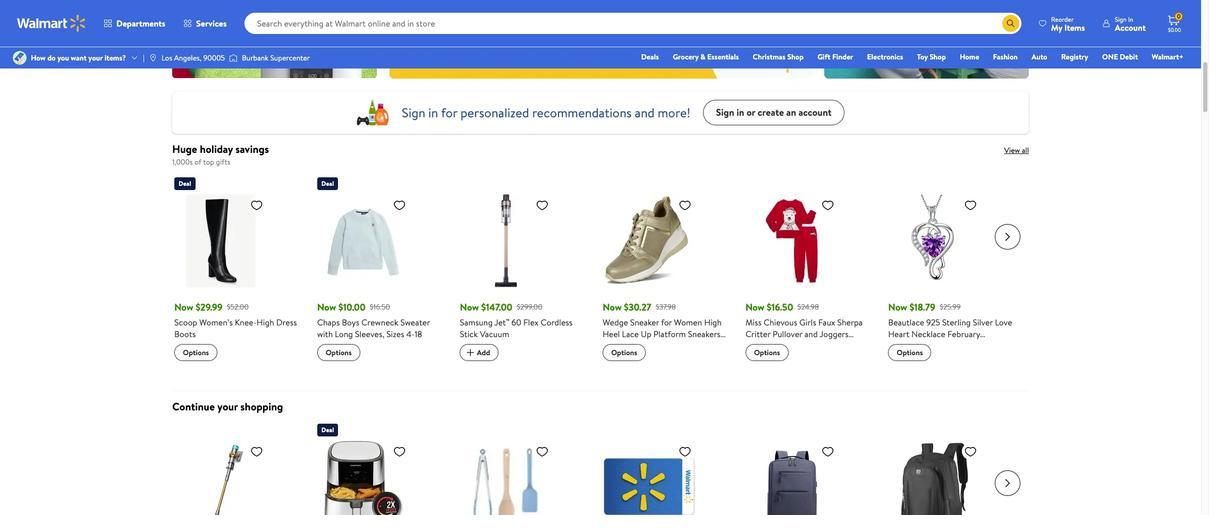 Task type: vqa. For each thing, say whether or not it's contained in the screenshot.
still
no



Task type: describe. For each thing, give the bounding box(es) containing it.
wedge
[[603, 317, 629, 329]]

add
[[477, 348, 491, 358]]

sign for sign in account
[[1116, 15, 1127, 24]]

sign in account
[[1116, 15, 1147, 33]]

auto
[[1032, 52, 1048, 62]]

scoop
[[174, 317, 197, 329]]

now $10.00 $16.50 chaps boys crewneck sweater with long sleeves, sizes 4-18
[[317, 301, 430, 340]]

one debit
[[1103, 52, 1139, 62]]

options link for now $18.79
[[889, 345, 932, 362]]

cordless
[[541, 317, 573, 329]]

christmas shop link
[[748, 51, 809, 63]]

grocery & essentials
[[673, 52, 739, 62]]

join walmart+
[[403, 46, 449, 57]]

debit
[[1121, 52, 1139, 62]]

sign in to add to favorites list, laptop backpack, business travel slim durable laptops backpack, water resistant college school computer bag for women & men fits 15.6 inch laptop and notebook - black image
[[965, 446, 978, 459]]

sneakers
[[688, 329, 721, 340]]

$30.27
[[624, 301, 652, 314]]

women inside now $30.27 $37.98 wedge sneaker for women high heel lace up platform sneakers walking shoes gold 7 options
[[674, 317, 703, 329]]

crewneck
[[362, 317, 399, 329]]

0 vertical spatial gift
[[818, 52, 831, 62]]

sherpa
[[838, 317, 863, 329]]

flex
[[524, 317, 539, 329]]

samsung jet™ 60 flex cordless stick vacuum image
[[460, 195, 553, 288]]

long
[[335, 329, 353, 340]]

now $29.99 $52.00 scoop women's knee-high dress boots
[[174, 301, 297, 340]]

$52.00
[[227, 302, 249, 313]]

add button
[[460, 345, 499, 362]]

burbank
[[242, 53, 269, 63]]

sign in to add to favorites list, chefman turbo fry stainless steel air fryer with basket divider, 8 quart image
[[393, 446, 406, 459]]

beautiful 3-piece essential cooking tool set in blue icing by drew barrymore image
[[460, 441, 553, 516]]

savings
[[236, 142, 269, 156]]

options inside now $16.50 $24.98 miss chievous girls faux sherpa critter pullover and joggers outfit set, 2-piece, sizes 4-16 options
[[754, 348, 781, 358]]

4- inside now $16.50 $24.98 miss chievous girls faux sherpa critter pullover and joggers outfit set, 2-piece, sizes 4-16 options
[[839, 340, 847, 352]]

supercenter
[[270, 53, 310, 63]]

departments
[[116, 18, 165, 29]]

of
[[195, 157, 202, 167]]

los angeles, 90005
[[162, 53, 225, 63]]

departments button
[[95, 11, 174, 36]]

angeles,
[[174, 53, 202, 63]]

2 options link from the left
[[317, 345, 360, 362]]

sign in to add to favorites list, samsung jet™ 60 flex cordless stick vacuum image
[[536, 199, 549, 212]]

birthstone
[[889, 340, 928, 352]]

0
[[1178, 12, 1182, 21]]

925
[[927, 317, 941, 329]]

apply.
[[424, 26, 442, 37]]

fashion link
[[989, 51, 1023, 63]]

jet™
[[495, 317, 510, 329]]

$18.79
[[910, 301, 936, 314]]

reorder my items
[[1052, 15, 1086, 33]]

terms apply.
[[403, 26, 442, 37]]

you
[[57, 53, 69, 63]]

want
[[71, 53, 87, 63]]

view
[[1005, 145, 1021, 156]]

sign in to add to favorites list, miss chievous girls faux sherpa critter pullover and joggers outfit set, 2-piece, sizes 4-16 image
[[822, 199, 835, 212]]

gift finder link
[[813, 51, 859, 63]]

next slide for continue your shopping list image
[[996, 471, 1021, 497]]

now $18.79 $25.99 beautlace 925 sterling silver love heart necklace february birthstone pendant jewelry gift for women
[[889, 301, 1013, 364]]

join walmart+ link
[[403, 46, 449, 57]]

walking
[[603, 340, 632, 352]]

for inside now $18.79 $25.99 beautlace 925 sterling silver love heart necklace february birthstone pendant jewelry gift for women
[[889, 352, 900, 364]]

items?
[[105, 53, 126, 63]]

90005
[[203, 53, 225, 63]]

shopping
[[241, 400, 283, 414]]

scoop women's knee-high dress boots image
[[174, 195, 268, 288]]

girls
[[800, 317, 817, 329]]

|
[[143, 53, 145, 63]]

account
[[799, 106, 832, 119]]

toy shop
[[918, 52, 947, 62]]

boys
[[342, 317, 360, 329]]

wedge sneaker for women high heel lace up platform sneakers walking shoes gold 7 image
[[603, 195, 696, 288]]

$24.98
[[798, 302, 819, 313]]

samsung
[[460, 317, 493, 329]]

sign in to add to favorites list, meitianfacai business laptop backpack, 16.5 inch travel laptop bag rucksack with usb charging port, water-resistant bag daypack for work anti-theft college computer men women backpack, blue image
[[822, 446, 835, 459]]

options for fifth options link from right
[[183, 348, 209, 358]]

or
[[747, 106, 756, 119]]

electronics
[[868, 52, 904, 62]]

stick
[[460, 329, 478, 340]]

options inside now $30.27 $37.98 wedge sneaker for women high heel lace up platform sneakers walking shoes gold 7 options
[[612, 348, 638, 358]]

christmas
[[753, 52, 786, 62]]

sign in or create an account
[[717, 106, 832, 119]]

sign for sign in or create an account
[[717, 106, 735, 119]]

1,000s
[[172, 157, 193, 167]]

view all
[[1005, 145, 1030, 156]]

walmart image
[[17, 15, 86, 32]]

view all link
[[1005, 145, 1030, 156]]

services
[[196, 18, 227, 29]]

deals link
[[637, 51, 664, 63]]

up
[[641, 329, 652, 340]]

laptop backpack, business travel slim durable laptops backpack, water resistant college school computer bag for women & men fits 15.6 inch laptop and notebook - black image
[[889, 441, 982, 516]]

gold
[[658, 340, 675, 352]]

piece,
[[795, 340, 817, 352]]

$147.00
[[482, 301, 513, 314]]

for inside now $30.27 $37.98 wedge sneaker for women high heel lace up platform sneakers walking shoes gold 7 options
[[662, 317, 672, 329]]

1x products_desktop image
[[357, 100, 389, 125]]

sign in to add to favorites list, chaps boys crewneck sweater with long sleeves, sizes 4-18 image
[[393, 199, 406, 212]]

vacuum
[[480, 329, 510, 340]]

more!
[[658, 103, 691, 122]]

now for $30.27
[[603, 301, 622, 314]]

product group containing deal
[[317, 420, 445, 516]]

one
[[1103, 52, 1119, 62]]

meitianfacai business laptop backpack, 16.5 inch travel laptop bag rucksack with usb charging port, water-resistant bag daypack for work anti-theft college computer men women backpack, blue image
[[746, 441, 839, 516]]

sizes inside now $16.50 $24.98 miss chievous girls faux sherpa critter pullover and joggers outfit set, 2-piece, sizes 4-16 options
[[819, 340, 837, 352]]

items
[[1065, 22, 1086, 33]]

sneaker
[[631, 317, 660, 329]]

product group containing now $16.50
[[746, 173, 874, 379]]

sign for sign in for personalized recommendations and more!
[[402, 103, 426, 122]]

my
[[1052, 22, 1063, 33]]

$16.50 inside now $16.50 $24.98 miss chievous girls faux sherpa critter pullover and joggers outfit set, 2-piece, sizes 4-16 options
[[767, 301, 794, 314]]

now for $29.99
[[174, 301, 193, 314]]

sign in to add to favorites list, beautiful 3-piece essential cooking tool set in blue icing by drew barrymore image
[[536, 446, 549, 459]]

chefman turbo fry stainless steel air fryer with basket divider, 8 quart image
[[317, 441, 410, 516]]

0 horizontal spatial walmart+
[[418, 46, 449, 57]]

gifts
[[216, 157, 231, 167]]

options for 2nd options link from the left
[[326, 348, 352, 358]]

now for $147.00
[[460, 301, 479, 314]]

shop for toy shop
[[930, 52, 947, 62]]

60
[[512, 317, 522, 329]]

options link for now $16.50
[[746, 345, 789, 362]]

now $30.27 $37.98 wedge sneaker for women high heel lace up platform sneakers walking shoes gold 7 options
[[603, 301, 722, 358]]

one debit link
[[1098, 51, 1144, 63]]



Task type: locate. For each thing, give the bounding box(es) containing it.
1 horizontal spatial shop
[[930, 52, 947, 62]]

now for $16.50
[[746, 301, 765, 314]]

now up beautlace
[[889, 301, 908, 314]]

Walmart Site-Wide search field
[[244, 13, 1022, 34]]

options down boots
[[183, 348, 209, 358]]

shop inside christmas shop link
[[788, 52, 804, 62]]

$16.50 up crewneck
[[370, 302, 390, 313]]

 image
[[13, 51, 27, 65]]

los
[[162, 53, 172, 63]]

3 options from the left
[[612, 348, 638, 358]]

shop
[[788, 52, 804, 62], [930, 52, 947, 62]]

1 horizontal spatial sizes
[[819, 340, 837, 352]]

gift
[[818, 52, 831, 62], [992, 340, 1006, 352]]

7
[[677, 340, 682, 352]]

1 horizontal spatial high
[[705, 317, 722, 329]]

for left personalized
[[441, 103, 458, 122]]

heart
[[889, 329, 910, 340]]

options link for now $30.27
[[603, 345, 646, 362]]

1 horizontal spatial women
[[902, 352, 930, 364]]

beautlace
[[889, 317, 925, 329]]

walmart+ down "$0.00"
[[1153, 52, 1184, 62]]

4- down sherpa
[[839, 340, 847, 352]]

now inside now $10.00 $16.50 chaps boys crewneck sweater with long sleeves, sizes 4-18
[[317, 301, 336, 314]]

now inside now $147.00 $299.00 samsung jet™ 60 flex cordless stick vacuum
[[460, 301, 479, 314]]

shop for christmas shop
[[788, 52, 804, 62]]

2 shop from the left
[[930, 52, 947, 62]]

2 now from the left
[[317, 301, 336, 314]]

your
[[88, 53, 103, 63], [218, 400, 238, 414]]

shop right christmas
[[788, 52, 804, 62]]

4 options link from the left
[[746, 345, 789, 362]]

0 horizontal spatial 4-
[[407, 329, 415, 340]]

options link down lace
[[603, 345, 646, 362]]

1 horizontal spatial your
[[218, 400, 238, 414]]

outfit
[[746, 340, 769, 352]]

sign in to add to favorites list, dyson v15 detect absolute vacuum | iron/gold | new image
[[250, 446, 263, 459]]

0 vertical spatial women
[[674, 317, 703, 329]]

1 horizontal spatial sign
[[717, 106, 735, 119]]

0 horizontal spatial high
[[257, 317, 274, 329]]

1 vertical spatial and
[[805, 329, 818, 340]]

walmart+ down the apply.
[[418, 46, 449, 57]]

$29.99
[[196, 301, 223, 314]]

now inside now $18.79 $25.99 beautlace 925 sterling silver love heart necklace february birthstone pendant jewelry gift for women
[[889, 301, 908, 314]]

0 horizontal spatial sizes
[[387, 329, 405, 340]]

deal for now $10.00
[[322, 179, 334, 188]]

shop inside toy shop link
[[930, 52, 947, 62]]

4- inside now $10.00 $16.50 chaps boys crewneck sweater with long sleeves, sizes 4-18
[[407, 329, 415, 340]]

sterling
[[943, 317, 971, 329]]

heel
[[603, 329, 620, 340]]

join
[[403, 46, 416, 57]]

high left dress
[[257, 317, 274, 329]]

sign right 1x products_desktop image
[[402, 103, 426, 122]]

18
[[415, 329, 422, 340]]

 image for burbank supercenter
[[229, 53, 238, 63]]

love
[[996, 317, 1013, 329]]

electronics link
[[863, 51, 909, 63]]

5 now from the left
[[746, 301, 765, 314]]

sign in to add to favorites list, beautlace 925 sterling silver love heart necklace february birthstone pendant jewelry gift for women image
[[965, 199, 978, 212]]

women inside now $18.79 $25.99 beautlace 925 sterling silver love heart necklace february birthstone pendant jewelry gift for women
[[902, 352, 930, 364]]

0 horizontal spatial women
[[674, 317, 703, 329]]

1 horizontal spatial 4-
[[839, 340, 847, 352]]

critter
[[746, 329, 771, 340]]

auto link
[[1027, 51, 1053, 63]]

0 vertical spatial for
[[441, 103, 458, 122]]

now inside now $16.50 $24.98 miss chievous girls faux sherpa critter pullover and joggers outfit set, 2-piece, sizes 4-16 options
[[746, 301, 765, 314]]

sweater
[[401, 317, 430, 329]]

options down lace
[[612, 348, 638, 358]]

1 horizontal spatial for
[[662, 317, 672, 329]]

0 horizontal spatial for
[[441, 103, 458, 122]]

 image for los angeles, 90005
[[149, 54, 157, 62]]

1 shop from the left
[[788, 52, 804, 62]]

dyson v15 detect absolute vacuum | iron/gold | new image
[[174, 441, 268, 516]]

huge holiday savings 1,000s of top gifts
[[172, 142, 269, 167]]

now $147.00 $299.00 samsung jet™ 60 flex cordless stick vacuum
[[460, 301, 573, 340]]

create
[[758, 106, 785, 119]]

0 vertical spatial your
[[88, 53, 103, 63]]

0 horizontal spatial gift
[[818, 52, 831, 62]]

3 now from the left
[[460, 301, 479, 314]]

1 vertical spatial gift
[[992, 340, 1006, 352]]

product group containing now $10.00
[[317, 173, 445, 379]]

all
[[1023, 145, 1030, 156]]

options link down long
[[317, 345, 360, 362]]

sizes left the 18
[[387, 329, 405, 340]]

high inside now $30.27 $37.98 wedge sneaker for women high heel lace up platform sneakers walking shoes gold 7 options
[[705, 317, 722, 329]]

high left the miss
[[705, 317, 722, 329]]

product group containing now $147.00
[[460, 173, 588, 379]]

pullover
[[773, 329, 803, 340]]

chievous
[[764, 317, 798, 329]]

in for or
[[737, 106, 745, 119]]

now
[[174, 301, 193, 314], [317, 301, 336, 314], [460, 301, 479, 314], [603, 301, 622, 314], [746, 301, 765, 314], [889, 301, 908, 314]]

for down $37.98
[[662, 317, 672, 329]]

now up samsung
[[460, 301, 479, 314]]

high inside now $29.99 $52.00 scoop women's knee-high dress boots
[[257, 317, 274, 329]]

with
[[317, 329, 333, 340]]

2 options from the left
[[326, 348, 352, 358]]

$299.00
[[517, 302, 543, 313]]

$0.00
[[1169, 26, 1182, 34]]

1 high from the left
[[257, 317, 274, 329]]

personalized
[[461, 103, 530, 122]]

christmas shop
[[753, 52, 804, 62]]

search icon image
[[1007, 19, 1016, 28]]

platform
[[654, 329, 686, 340]]

$10.00
[[339, 301, 366, 314]]

and left the faux on the bottom of page
[[805, 329, 818, 340]]

1 options link from the left
[[174, 345, 218, 362]]

sign in or create an account link
[[704, 100, 845, 125]]

gift finder
[[818, 52, 854, 62]]

deals
[[642, 52, 659, 62]]

miss chievous girls faux sherpa critter pullover and joggers outfit set, 2-piece, sizes 4-16 image
[[746, 195, 839, 288]]

0 horizontal spatial $16.50
[[370, 302, 390, 313]]

0 horizontal spatial your
[[88, 53, 103, 63]]

basic blue yellow spark walmart gift card image
[[603, 441, 696, 516]]

in
[[429, 103, 439, 122], [737, 106, 745, 119]]

services button
[[174, 11, 236, 36]]

2 horizontal spatial for
[[889, 352, 900, 364]]

4 now from the left
[[603, 301, 622, 314]]

now for $18.79
[[889, 301, 908, 314]]

options link down 'heart'
[[889, 345, 932, 362]]

in for for
[[429, 103, 439, 122]]

0 horizontal spatial and
[[635, 103, 655, 122]]

and
[[635, 103, 655, 122], [805, 329, 818, 340]]

do
[[47, 53, 56, 63]]

now up the miss
[[746, 301, 765, 314]]

for down 'heart'
[[889, 352, 900, 364]]

options down 'heart'
[[897, 348, 923, 358]]

sign in to add to favorites list, scoop women's knee-high dress boots image
[[250, 199, 263, 212]]

5 options from the left
[[897, 348, 923, 358]]

gift left finder
[[818, 52, 831, 62]]

next slide for huge holiday savings list image
[[996, 224, 1021, 250]]

$16.50 inside now $10.00 $16.50 chaps boys crewneck sweater with long sleeves, sizes 4-18
[[370, 302, 390, 313]]

 image
[[229, 53, 238, 63], [149, 54, 157, 62]]

now up 'chaps'
[[317, 301, 336, 314]]

gift inside now $18.79 $25.99 beautlace 925 sterling silver love heart necklace february birthstone pendant jewelry gift for women
[[992, 340, 1006, 352]]

walmart+ link
[[1148, 51, 1189, 63]]

1 vertical spatial women
[[902, 352, 930, 364]]

pendant
[[930, 340, 960, 352]]

1 options from the left
[[183, 348, 209, 358]]

0 vertical spatial and
[[635, 103, 655, 122]]

and left more! at right top
[[635, 103, 655, 122]]

Search search field
[[244, 13, 1022, 34]]

sign left or
[[717, 106, 735, 119]]

1 horizontal spatial  image
[[229, 53, 238, 63]]

now up scoop
[[174, 301, 193, 314]]

toy
[[918, 52, 928, 62]]

reorder
[[1052, 15, 1074, 24]]

product group containing now $30.27
[[603, 173, 731, 379]]

sizes inside now $10.00 $16.50 chaps boys crewneck sweater with long sleeves, sizes 4-18
[[387, 329, 405, 340]]

toy shop link
[[913, 51, 951, 63]]

1 horizontal spatial and
[[805, 329, 818, 340]]

options down critter at the bottom of the page
[[754, 348, 781, 358]]

home
[[960, 52, 980, 62]]

sizes right piece,
[[819, 340, 837, 352]]

your right want
[[88, 53, 103, 63]]

0 horizontal spatial sign
[[402, 103, 426, 122]]

0 horizontal spatial  image
[[149, 54, 157, 62]]

product group
[[174, 173, 302, 379], [317, 173, 445, 379], [460, 173, 588, 379], [603, 173, 731, 379], [746, 173, 874, 379], [889, 173, 1017, 379], [317, 420, 445, 516]]

0 horizontal spatial shop
[[788, 52, 804, 62]]

now inside now $30.27 $37.98 wedge sneaker for women high heel lace up platform sneakers walking shoes gold 7 options
[[603, 301, 622, 314]]

beautlace 925 sterling silver love heart necklace february birthstone pendant jewelry gift for women image
[[889, 195, 982, 288]]

shoes
[[634, 340, 656, 352]]

continue your shopping
[[172, 400, 283, 414]]

sign inside the sign in account
[[1116, 15, 1127, 24]]

1 vertical spatial your
[[218, 400, 238, 414]]

0 horizontal spatial in
[[429, 103, 439, 122]]

set,
[[771, 340, 785, 352]]

now $16.50 $24.98 miss chievous girls faux sherpa critter pullover and joggers outfit set, 2-piece, sizes 4-16 options
[[746, 301, 863, 358]]

1 horizontal spatial in
[[737, 106, 745, 119]]

women up 7
[[674, 317, 703, 329]]

2 vertical spatial for
[[889, 352, 900, 364]]

16
[[847, 340, 855, 352]]

options down long
[[326, 348, 352, 358]]

2 horizontal spatial sign
[[1116, 15, 1127, 24]]

 image right 90005
[[229, 53, 238, 63]]

now up the wedge
[[603, 301, 622, 314]]

product group containing now $29.99
[[174, 173, 302, 379]]

lace
[[622, 329, 639, 340]]

1 horizontal spatial gift
[[992, 340, 1006, 352]]

sign in to add to favorites list, basic blue yellow spark walmart gift card image
[[679, 446, 692, 459]]

sign in to add to favorites list, wedge sneaker for women high heel lace up platform sneakers walking shoes gold 7 image
[[679, 199, 692, 212]]

home link
[[956, 51, 985, 63]]

6 now from the left
[[889, 301, 908, 314]]

sleeves,
[[355, 329, 385, 340]]

gift right the jewelry
[[992, 340, 1006, 352]]

options for options link related to now $18.79
[[897, 348, 923, 358]]

essentials
[[708, 52, 739, 62]]

now inside now $29.99 $52.00 scoop women's knee-high dress boots
[[174, 301, 193, 314]]

1 horizontal spatial walmart+
[[1153, 52, 1184, 62]]

 image right |
[[149, 54, 157, 62]]

$37.98
[[656, 302, 676, 313]]

product group containing now $18.79
[[889, 173, 1017, 379]]

1 now from the left
[[174, 301, 193, 314]]

deal for now $29.99
[[179, 179, 191, 188]]

5 options link from the left
[[889, 345, 932, 362]]

1 vertical spatial for
[[662, 317, 672, 329]]

sign
[[1116, 15, 1127, 24], [402, 103, 426, 122], [717, 106, 735, 119]]

registry link
[[1057, 51, 1094, 63]]

chaps boys crewneck sweater with long sleeves, sizes 4-18 image
[[317, 195, 410, 288]]

now for $10.00
[[317, 301, 336, 314]]

$16.50 up chievous
[[767, 301, 794, 314]]

4- right crewneck
[[407, 329, 415, 340]]

add to cart image
[[464, 347, 477, 360]]

sign left 'in' on the top of the page
[[1116, 15, 1127, 24]]

shop right toy
[[930, 52, 947, 62]]

3 options link from the left
[[603, 345, 646, 362]]

1 horizontal spatial $16.50
[[767, 301, 794, 314]]

options link down critter at the bottom of the page
[[746, 345, 789, 362]]

finder
[[833, 52, 854, 62]]

your right continue
[[218, 400, 238, 414]]

2 high from the left
[[705, 317, 722, 329]]

women down necklace at bottom
[[902, 352, 930, 364]]

options link down boots
[[174, 345, 218, 362]]

4 options from the left
[[754, 348, 781, 358]]

and inside now $16.50 $24.98 miss chievous girls faux sherpa critter pullover and joggers outfit set, 2-piece, sizes 4-16 options
[[805, 329, 818, 340]]



